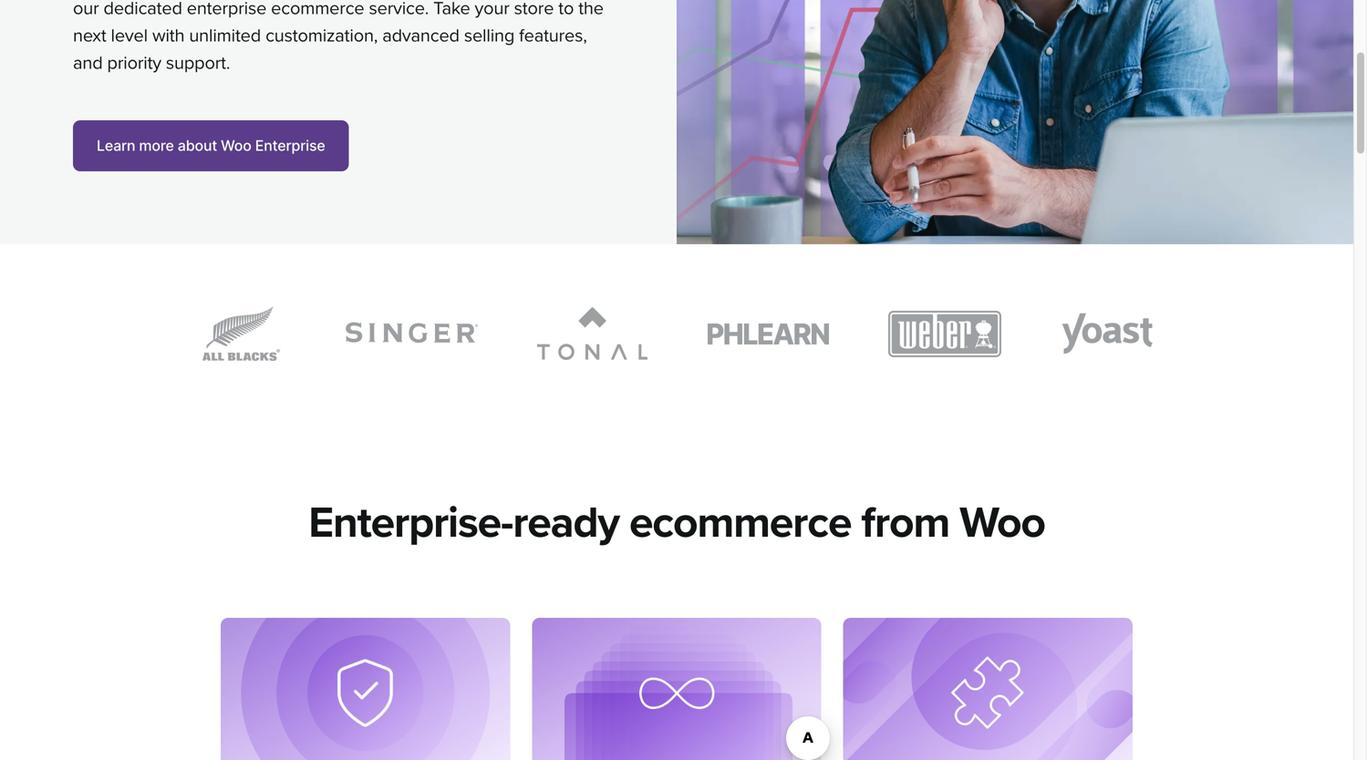 Task type: vqa. For each thing, say whether or not it's contained in the screenshot.
Service navigation menu element
no



Task type: describe. For each thing, give the bounding box(es) containing it.
ecommerce
[[629, 497, 851, 550]]

more
[[139, 137, 174, 155]]

enterprise
[[255, 137, 325, 155]]

about
[[178, 137, 217, 155]]

enterprise-ready ecommerce from woo
[[308, 497, 1045, 550]]

learn more about woo enterprise
[[97, 137, 325, 155]]

from
[[861, 497, 949, 550]]

learn more about woo enterprise link
[[73, 121, 349, 172]]



Task type: locate. For each thing, give the bounding box(es) containing it.
1 vertical spatial woo
[[960, 497, 1045, 550]]

learn
[[97, 137, 135, 155]]

enterprise-
[[308, 497, 513, 550]]

1 horizontal spatial woo
[[960, 497, 1045, 550]]

woo
[[221, 137, 251, 155], [960, 497, 1045, 550]]

ready
[[513, 497, 619, 550]]

0 vertical spatial woo
[[221, 137, 251, 155]]

0 horizontal spatial woo
[[221, 137, 251, 155]]



